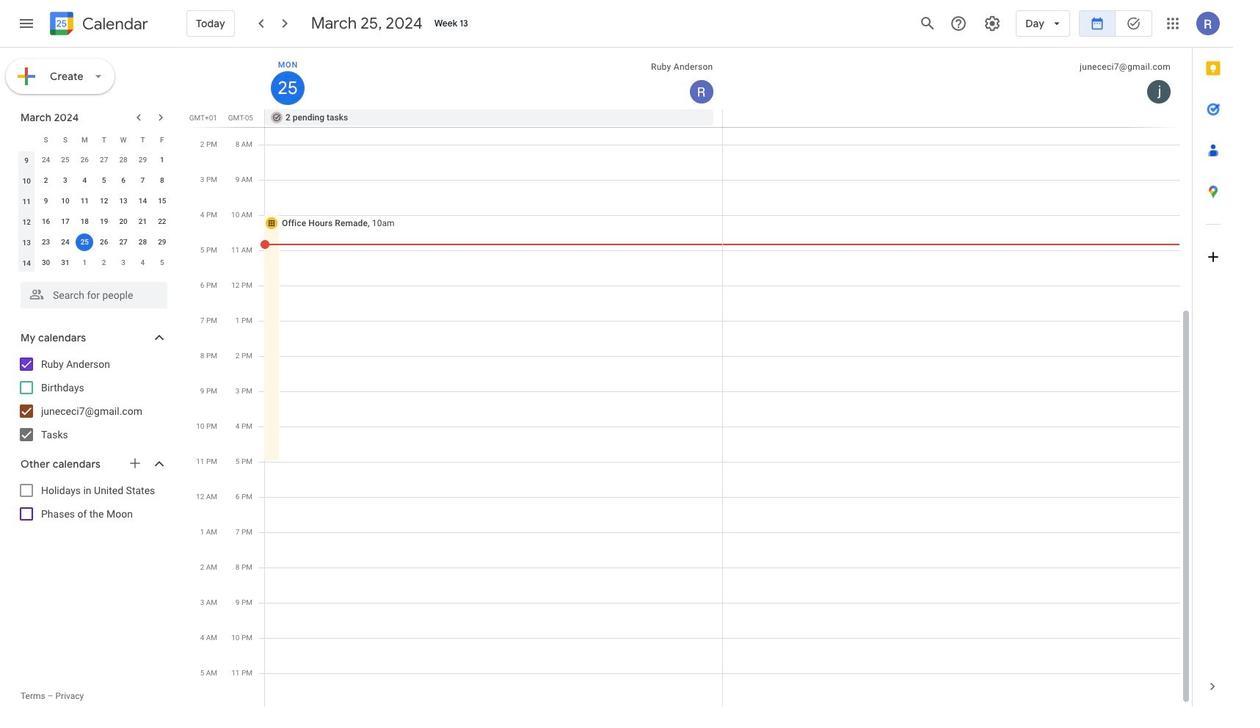 Task type: describe. For each thing, give the bounding box(es) containing it.
column header inside 'march 2024' grid
[[17, 129, 36, 150]]

7 element
[[134, 172, 152, 189]]

15 element
[[153, 192, 171, 210]]

calendar element
[[47, 9, 148, 41]]

20 element
[[115, 213, 132, 231]]

monday, march 25, today element
[[271, 71, 305, 105]]

18 element
[[76, 213, 93, 231]]

26 element
[[95, 233, 113, 251]]

main drawer image
[[18, 15, 35, 32]]

17 element
[[56, 213, 74, 231]]

13 element
[[115, 192, 132, 210]]

6 element
[[115, 172, 132, 189]]

30 element
[[37, 254, 55, 272]]

april 5 element
[[153, 254, 171, 272]]

10 element
[[56, 192, 74, 210]]

february 29 element
[[134, 151, 152, 169]]

16 element
[[37, 213, 55, 231]]

cell inside 'march 2024' grid
[[75, 232, 94, 253]]

1 element
[[153, 151, 171, 169]]

22 element
[[153, 213, 171, 231]]

add other calendars image
[[128, 456, 142, 471]]

april 3 element
[[115, 254, 132, 272]]

3 element
[[56, 172, 74, 189]]

april 2 element
[[95, 254, 113, 272]]

march 2024 grid
[[14, 129, 172, 273]]

19 element
[[95, 213, 113, 231]]

29 element
[[153, 233, 171, 251]]

21 element
[[134, 213, 152, 231]]

9 element
[[37, 192, 55, 210]]

row group inside 'march 2024' grid
[[17, 150, 172, 273]]

2 element
[[37, 172, 55, 189]]

settings menu image
[[984, 15, 1002, 32]]



Task type: vqa. For each thing, say whether or not it's contained in the screenshot.
bottom 23
no



Task type: locate. For each thing, give the bounding box(es) containing it.
grid
[[188, 48, 1192, 707]]

31 element
[[56, 254, 74, 272]]

None search field
[[0, 276, 182, 308]]

11 element
[[76, 192, 93, 210]]

row group
[[17, 150, 172, 273]]

heading inside calendar element
[[79, 15, 148, 33]]

23 element
[[37, 233, 55, 251]]

14 element
[[134, 192, 152, 210]]

27 element
[[115, 233, 132, 251]]

cell
[[75, 232, 94, 253]]

25, today element
[[76, 233, 93, 251]]

4 element
[[76, 172, 93, 189]]

row
[[258, 109, 1192, 127], [17, 129, 172, 150], [17, 150, 172, 170], [17, 170, 172, 191], [17, 191, 172, 211], [17, 211, 172, 232], [17, 232, 172, 253], [17, 253, 172, 273]]

april 4 element
[[134, 254, 152, 272]]

column header
[[265, 48, 723, 109], [17, 129, 36, 150]]

april 1 element
[[76, 254, 93, 272]]

february 25 element
[[56, 151, 74, 169]]

5 element
[[95, 172, 113, 189]]

february 26 element
[[76, 151, 93, 169]]

0 vertical spatial column header
[[265, 48, 723, 109]]

other calendars list
[[3, 479, 182, 526]]

heading
[[79, 15, 148, 33]]

tab list
[[1193, 48, 1233, 666]]

1 vertical spatial column header
[[17, 129, 36, 150]]

24 element
[[56, 233, 74, 251]]

12 element
[[95, 192, 113, 210]]

february 27 element
[[95, 151, 113, 169]]

february 24 element
[[37, 151, 55, 169]]

28 element
[[134, 233, 152, 251]]

my calendars list
[[3, 352, 182, 446]]

0 horizontal spatial column header
[[17, 129, 36, 150]]

8 element
[[153, 172, 171, 189]]

Search for people text field
[[29, 282, 159, 308]]

february 28 element
[[115, 151, 132, 169]]

1 horizontal spatial column header
[[265, 48, 723, 109]]



